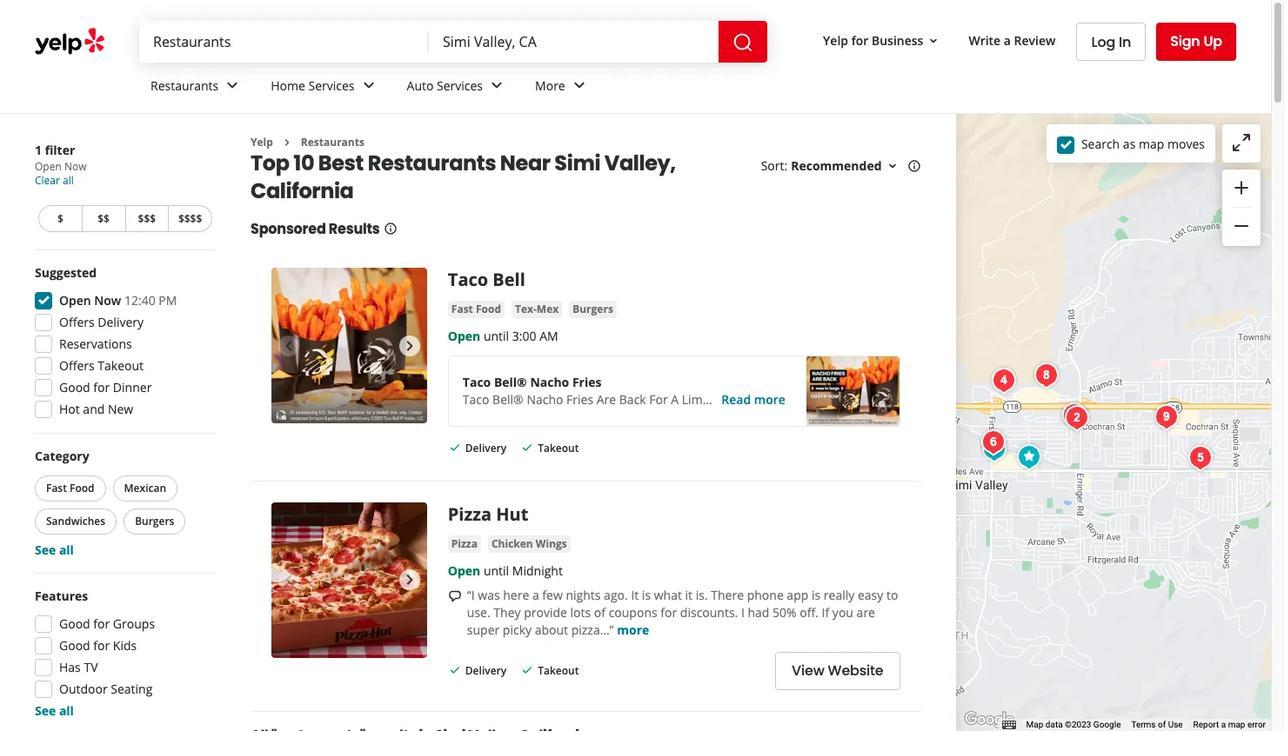Task type: vqa. For each thing, say whether or not it's contained in the screenshot.
bottommost Searches
no



Task type: describe. For each thing, give the bounding box(es) containing it.
good for kids
[[59, 638, 137, 654]]

taco for taco bell® nacho fries are back for a limited time.
[[463, 392, 490, 409]]

home
[[271, 77, 305, 94]]

california
[[251, 177, 354, 206]]

for for business
[[852, 32, 869, 48]]

groups
[[113, 616, 155, 633]]

fast food link
[[448, 301, 505, 319]]

review
[[1014, 32, 1056, 48]]

use.
[[467, 605, 491, 621]]

mex
[[537, 302, 559, 317]]

next image for taco
[[399, 336, 420, 357]]

app
[[787, 587, 809, 604]]

sign
[[1171, 31, 1201, 51]]

there
[[711, 587, 744, 604]]

tv
[[84, 660, 98, 676]]

1 horizontal spatial restaurants
[[301, 135, 365, 150]]

pizza for pizza hut
[[448, 503, 492, 526]]

it
[[685, 587, 693, 604]]

16 speech v2 image
[[448, 590, 462, 604]]

good for good for dinner
[[59, 379, 90, 396]]

here
[[503, 587, 529, 604]]

off.
[[800, 605, 819, 621]]

all for features
[[59, 703, 74, 720]]

open for open now 12:40 pm
[[59, 292, 91, 309]]

they
[[494, 605, 521, 621]]

burgers for right the burgers 'button'
[[573, 302, 613, 317]]

search as map moves
[[1082, 135, 1205, 152]]

none field find
[[153, 32, 415, 51]]

open now 12:40 pm
[[59, 292, 177, 309]]

1 horizontal spatial burgers button
[[569, 301, 617, 319]]

1 horizontal spatial fast food button
[[448, 301, 505, 319]]

yelp for yelp for business
[[823, 32, 849, 48]]

in
[[1119, 32, 1132, 52]]

all for category
[[59, 542, 74, 559]]

2 16 checkmark v2 image from the top
[[521, 664, 535, 678]]

map for error
[[1229, 721, 1246, 730]]

had
[[748, 605, 770, 621]]

slideshow element for taco bell
[[272, 268, 427, 424]]

auto services link
[[393, 63, 521, 113]]

for for dinner
[[93, 379, 110, 396]]

log in link
[[1077, 23, 1146, 61]]

ago.
[[604, 587, 628, 604]]

$
[[57, 211, 63, 226]]

slideshow element for pizza hut
[[272, 503, 427, 658]]

write
[[969, 32, 1001, 48]]

nights
[[566, 587, 601, 604]]

offers takeout
[[59, 358, 144, 374]]

filter
[[45, 142, 75, 158]]

behemoth burger image
[[976, 426, 1011, 460]]

offers for offers delivery
[[59, 314, 95, 331]]

nacho for taco bell® nacho fries
[[530, 375, 569, 391]]

takeout for 16 checkmark v2 image associated with first 16 checkmark v2 icon from the bottom of the page
[[538, 664, 579, 679]]

for for kids
[[93, 638, 110, 654]]

clear all link
[[35, 173, 74, 188]]

offers delivery
[[59, 314, 144, 331]]

i
[[741, 605, 745, 621]]

0 horizontal spatial restaurants link
[[137, 63, 257, 113]]

©2023
[[1065, 721, 1092, 730]]

features
[[35, 588, 88, 605]]

24 chevron down v2 image for auto services
[[487, 75, 507, 96]]

previous image for pizza hut
[[278, 570, 299, 591]]

what
[[654, 587, 682, 604]]

back
[[619, 392, 646, 409]]

if
[[822, 605, 830, 621]]

seating
[[111, 681, 153, 698]]

chicken wings button
[[488, 536, 571, 553]]

burgers link
[[569, 301, 617, 319]]

data
[[1046, 721, 1063, 730]]

services for home services
[[309, 77, 355, 94]]

$$$$
[[178, 211, 202, 226]]

a for report
[[1222, 721, 1226, 730]]

burgers button inside group
[[124, 509, 186, 535]]

website
[[828, 662, 884, 682]]

expand map image
[[1231, 132, 1252, 153]]

chicken wings
[[492, 537, 567, 552]]

sandwiches button
[[35, 509, 117, 535]]

until for hut
[[484, 563, 509, 579]]

lots
[[571, 605, 591, 621]]

tex-mex button
[[512, 301, 562, 319]]

$$ button
[[82, 205, 125, 232]]

next image for pizza
[[399, 570, 420, 591]]

terms of use link
[[1132, 721, 1183, 730]]

terms of use
[[1132, 721, 1183, 730]]

terms
[[1132, 721, 1156, 730]]

1 horizontal spatial more
[[754, 392, 786, 409]]

open inside "1 filter open now clear all"
[[35, 159, 62, 174]]

16 checkmark v2 image for 1st 16 checkmark v2 icon
[[448, 441, 462, 455]]

error
[[1248, 721, 1266, 730]]

fast for the left fast food "button"
[[46, 481, 67, 496]]

taco for taco bell® nacho fries
[[463, 375, 491, 391]]

write a review
[[969, 32, 1056, 48]]

time.
[[728, 392, 759, 409]]

rambo's hot chicken image
[[1029, 359, 1064, 393]]

16 checkmark v2 image for first 16 checkmark v2 icon from the bottom of the page
[[448, 664, 462, 678]]

new
[[108, 401, 133, 418]]

read more
[[722, 392, 786, 409]]

sign up link
[[1157, 23, 1237, 61]]

1 16 checkmark v2 image from the top
[[521, 441, 535, 455]]

24 chevron down v2 image for restaurants
[[222, 75, 243, 96]]

fries for taco bell® nacho fries
[[573, 375, 602, 391]]

to
[[887, 587, 898, 604]]

are
[[857, 605, 875, 621]]

taco bell link
[[448, 268, 525, 292]]

$ button
[[38, 205, 82, 232]]

you
[[833, 605, 854, 621]]

group containing suggested
[[30, 265, 216, 424]]

hut
[[496, 503, 529, 526]]

good for good for groups
[[59, 616, 90, 633]]

$$$ button
[[125, 205, 168, 232]]

more
[[535, 77, 565, 94]]

results
[[329, 220, 380, 240]]

a inside "i was here a few nights ago. it is what it is. there phone app is really easy to use. they provide lots of coupons for discounts. i had 50% off. if you are super picky about pizza…"
[[533, 587, 539, 604]]

taco for taco bell
[[448, 268, 488, 292]]

midnight
[[512, 563, 563, 579]]

tex-mex link
[[512, 301, 562, 319]]

2 vertical spatial delivery
[[465, 664, 507, 679]]

a
[[671, 392, 679, 409]]

map region
[[742, 31, 1285, 732]]

1
[[35, 142, 42, 158]]

see for features
[[35, 703, 56, 720]]



Task type: locate. For each thing, give the bounding box(es) containing it.
as
[[1123, 135, 1136, 152]]

greek house cafe image
[[1149, 400, 1184, 435]]

2 vertical spatial good
[[59, 638, 90, 654]]

see all button for features
[[35, 703, 74, 720]]

2 previous image from the top
[[278, 570, 299, 591]]

good down the features
[[59, 616, 90, 633]]

kalaveras image
[[987, 364, 1022, 399]]

2 vertical spatial taco
[[463, 392, 490, 409]]

for down offers takeout
[[93, 379, 110, 396]]

food for rightmost fast food "button"
[[476, 302, 501, 317]]

16 info v2 image
[[907, 159, 921, 173]]

1 vertical spatial slideshow element
[[272, 503, 427, 658]]

1 vertical spatial delivery
[[465, 442, 507, 456]]

0 horizontal spatial is
[[642, 587, 651, 604]]

burgers button right mex
[[569, 301, 617, 319]]

2 good from the top
[[59, 616, 90, 633]]

1 vertical spatial see
[[35, 703, 56, 720]]

1 vertical spatial see all
[[35, 703, 74, 720]]

use
[[1168, 721, 1183, 730]]

1 horizontal spatial fast food
[[452, 302, 501, 317]]

0 vertical spatial burgers
[[573, 302, 613, 317]]

pizza inside button
[[452, 537, 478, 552]]

view
[[792, 662, 825, 682]]

is.
[[696, 587, 708, 604]]

fast food button down the "taco bell" link
[[448, 301, 505, 319]]

fries up are
[[573, 375, 602, 391]]

until left 3:00
[[484, 328, 509, 345]]

reservations
[[59, 336, 132, 352]]

now up offers delivery
[[94, 292, 121, 309]]

good up hot
[[59, 379, 90, 396]]

1 horizontal spatial now
[[94, 292, 121, 309]]

1 vertical spatial pizza
[[452, 537, 478, 552]]

16 chevron right v2 image
[[280, 136, 294, 150]]

12:40
[[124, 292, 156, 309]]

open down fast food link
[[448, 328, 481, 345]]

all inside "1 filter open now clear all"
[[63, 173, 74, 188]]

open inside group
[[59, 292, 91, 309]]

pizza…"
[[572, 622, 614, 639]]

1 vertical spatial fast food
[[46, 481, 94, 496]]

1 is from the left
[[642, 587, 651, 604]]

$$$
[[138, 211, 156, 226]]

1 vertical spatial all
[[59, 542, 74, 559]]

has tv
[[59, 660, 98, 676]]

1 vertical spatial bell®
[[493, 392, 524, 409]]

restaurants link
[[137, 63, 257, 113], [301, 135, 365, 150]]

2 slideshow element from the top
[[272, 503, 427, 658]]

yelp inside button
[[823, 32, 849, 48]]

1 vertical spatial burgers button
[[124, 509, 186, 535]]

None field
[[153, 32, 415, 51], [443, 32, 705, 51]]

2 none field from the left
[[443, 32, 705, 51]]

16 info v2 image
[[383, 222, 397, 236]]

more link
[[521, 63, 604, 113]]

1 services from the left
[[309, 77, 355, 94]]

nacho
[[530, 375, 569, 391], [527, 392, 563, 409]]

home services link
[[257, 63, 393, 113]]

burgers down mexican button
[[135, 514, 174, 529]]

near
[[500, 149, 551, 178]]

map for moves
[[1139, 135, 1165, 152]]

1 previous image from the top
[[278, 336, 299, 357]]

pizza
[[448, 503, 492, 526], [452, 537, 478, 552]]

a left few
[[533, 587, 539, 604]]

nacho for taco bell® nacho fries are back for a limited time.
[[527, 392, 563, 409]]

for inside "i was here a few nights ago. it is what it is. there phone app is really easy to use. they provide lots of coupons for discounts. i had 50% off. if you are super picky about pizza…"
[[661, 605, 677, 621]]

1 see from the top
[[35, 542, 56, 559]]

1 16 checkmark v2 image from the top
[[448, 441, 462, 455]]

burgers inside group
[[135, 514, 174, 529]]

sort:
[[761, 158, 788, 174]]

taco bell image
[[1012, 440, 1047, 475]]

services right auto
[[437, 77, 483, 94]]

burgers right mex
[[573, 302, 613, 317]]

1 vertical spatial restaurants link
[[301, 135, 365, 150]]

1 horizontal spatial food
[[476, 302, 501, 317]]

easy
[[858, 587, 884, 604]]

24 chevron down v2 image left auto
[[358, 75, 379, 96]]

0 vertical spatial delivery
[[98, 314, 144, 331]]

sponsored
[[251, 220, 326, 240]]

2 see from the top
[[35, 703, 56, 720]]

1 vertical spatial good
[[59, 616, 90, 633]]

restaurants link right 16 chevron right v2 icon on the top left of the page
[[301, 135, 365, 150]]

see all button down sandwiches button
[[35, 542, 74, 559]]

see all button for category
[[35, 542, 74, 559]]

good for good for kids
[[59, 638, 90, 654]]

search
[[1082, 135, 1120, 152]]

see all
[[35, 542, 74, 559], [35, 703, 74, 720]]

24 chevron down v2 image inside more link
[[569, 75, 590, 96]]

1 see all from the top
[[35, 542, 74, 559]]

group containing features
[[30, 588, 216, 721]]

0 vertical spatial food
[[476, 302, 501, 317]]

1 horizontal spatial none field
[[443, 32, 705, 51]]

really
[[824, 587, 855, 604]]

1 offers from the top
[[59, 314, 95, 331]]

2 see all button from the top
[[35, 703, 74, 720]]

0 horizontal spatial map
[[1139, 135, 1165, 152]]

pizza for pizza
[[452, 537, 478, 552]]

of left use
[[1158, 721, 1166, 730]]

0 horizontal spatial food
[[70, 481, 94, 496]]

0 horizontal spatial of
[[594, 605, 606, 621]]

of up pizza…"
[[594, 605, 606, 621]]

zoom out image
[[1231, 216, 1252, 237]]

0 vertical spatial now
[[64, 159, 87, 174]]

fries left are
[[567, 392, 594, 409]]

kids
[[113, 638, 137, 654]]

0 horizontal spatial restaurants
[[151, 77, 219, 94]]

2 next image from the top
[[399, 570, 420, 591]]

yelp for business
[[823, 32, 924, 48]]

fries for taco bell® nacho fries are back for a limited time.
[[567, 392, 594, 409]]

2 see all from the top
[[35, 703, 74, 720]]

1 vertical spatial nacho
[[527, 392, 563, 409]]

0 vertical spatial nacho
[[530, 375, 569, 391]]

is
[[642, 587, 651, 604], [812, 587, 821, 604]]

view website link
[[775, 653, 900, 691]]

group containing category
[[31, 448, 216, 560]]

16 checkmark v2 image down 16 speech v2 image at the left bottom
[[448, 664, 462, 678]]

pizza hut image
[[272, 503, 427, 658]]

burgers for the burgers 'button' inside group
[[135, 514, 174, 529]]

10
[[294, 149, 314, 178]]

map
[[1027, 721, 1044, 730]]

see all for category
[[35, 542, 74, 559]]

open
[[35, 159, 62, 174], [59, 292, 91, 309], [448, 328, 481, 345], [448, 563, 481, 579]]

2 24 chevron down v2 image from the left
[[358, 75, 379, 96]]

burgers button down mexican button
[[124, 509, 186, 535]]

picky
[[503, 622, 532, 639]]

0 horizontal spatial yelp
[[251, 135, 273, 150]]

pm
[[159, 292, 177, 309]]

taco down open until 3:00 am
[[463, 375, 491, 391]]

1 vertical spatial fries
[[567, 392, 594, 409]]

2 vertical spatial a
[[1222, 721, 1226, 730]]

yelp link
[[251, 135, 273, 150]]

restaurants
[[151, 77, 219, 94], [301, 135, 365, 150], [368, 149, 496, 178]]

outdoor seating
[[59, 681, 153, 698]]

0 vertical spatial bell®
[[494, 375, 527, 391]]

services
[[309, 77, 355, 94], [437, 77, 483, 94]]

16 chevron down v2 image
[[927, 34, 941, 48]]

50%
[[773, 605, 797, 621]]

0 vertical spatial next image
[[399, 336, 420, 357]]

read
[[722, 392, 751, 409]]

fast food button up sandwiches
[[35, 476, 106, 502]]

more right read
[[754, 392, 786, 409]]

1 vertical spatial burgers
[[135, 514, 174, 529]]

3:00
[[512, 328, 537, 345]]

1 horizontal spatial map
[[1229, 721, 1246, 730]]

food inside fast food link
[[476, 302, 501, 317]]

1 vertical spatial food
[[70, 481, 94, 496]]

24 chevron down v2 image for home services
[[358, 75, 379, 96]]

0 horizontal spatial more
[[617, 622, 649, 639]]

group
[[1223, 170, 1261, 246], [30, 265, 216, 424], [31, 448, 216, 560], [30, 588, 216, 721]]

taco bell® nacho fries
[[463, 375, 602, 391]]

see all down sandwiches button
[[35, 542, 74, 559]]

search image
[[733, 32, 754, 53]]

google image
[[960, 709, 1018, 732]]

taco bell
[[448, 268, 525, 292]]

0 horizontal spatial fast
[[46, 481, 67, 496]]

is right it
[[642, 587, 651, 604]]

map data ©2023 google
[[1027, 721, 1121, 730]]

none field the near
[[443, 32, 705, 51]]

phone
[[747, 587, 784, 604]]

takeout up dinner
[[98, 358, 144, 374]]

offers for offers takeout
[[59, 358, 95, 374]]

pizza link
[[448, 536, 481, 553]]

chicken wings link
[[488, 536, 571, 553]]

for inside button
[[852, 32, 869, 48]]

none field up more link on the top left of the page
[[443, 32, 705, 51]]

of inside "i was here a few nights ago. it is what it is. there phone app is really easy to use. they provide lots of coupons for discounts. i had 50% off. if you are super picky about pizza…"
[[594, 605, 606, 621]]

0 vertical spatial fast
[[452, 302, 473, 317]]

a right write
[[1004, 32, 1011, 48]]

fast for rightmost fast food "button"
[[452, 302, 473, 317]]

3 24 chevron down v2 image from the left
[[487, 75, 507, 96]]

pizza hut image
[[977, 433, 1012, 467]]

1 horizontal spatial of
[[1158, 721, 1166, 730]]

1 vertical spatial fast
[[46, 481, 67, 496]]

fast food button
[[448, 301, 505, 319], [35, 476, 106, 502]]

food for the left fast food "button"
[[70, 481, 94, 496]]

it
[[631, 587, 639, 604]]

next image
[[399, 336, 420, 357], [399, 570, 420, 591]]

for for groups
[[93, 616, 110, 633]]

yelp left 16 chevron right v2 icon on the top left of the page
[[251, 135, 273, 150]]

2 services from the left
[[437, 77, 483, 94]]

mexican button
[[113, 476, 178, 502]]

0 vertical spatial good
[[59, 379, 90, 396]]

report a map error
[[1194, 721, 1266, 730]]

1 vertical spatial a
[[533, 587, 539, 604]]

all down outdoor
[[59, 703, 74, 720]]

google
[[1094, 721, 1121, 730]]

report
[[1194, 721, 1220, 730]]

is right app
[[812, 587, 821, 604]]

16 checkmark v2 image down taco bell® nacho fries
[[521, 441, 535, 455]]

24 chevron down v2 image inside the home services link
[[358, 75, 379, 96]]

log
[[1092, 32, 1116, 52]]

0 vertical spatial takeout
[[98, 358, 144, 374]]

0 vertical spatial map
[[1139, 135, 1165, 152]]

now down filter at top
[[64, 159, 87, 174]]

2 horizontal spatial restaurants
[[368, 149, 496, 178]]

dinner
[[113, 379, 152, 396]]

and
[[83, 401, 105, 418]]

0 vertical spatial of
[[594, 605, 606, 621]]

bell®
[[494, 375, 527, 391], [493, 392, 524, 409]]

hot
[[59, 401, 80, 418]]

chicken
[[492, 537, 533, 552]]

auto services
[[407, 77, 483, 94]]

all down sandwiches button
[[59, 542, 74, 559]]

taco bell image
[[272, 268, 427, 424]]

1 vertical spatial previous image
[[278, 570, 299, 591]]

taco up fast food link
[[448, 268, 488, 292]]

delivery down the open now 12:40 pm
[[98, 314, 144, 331]]

offers up reservations
[[59, 314, 95, 331]]

fast down the "taco bell" link
[[452, 302, 473, 317]]

0 vertical spatial see all
[[35, 542, 74, 559]]

1 vertical spatial map
[[1229, 721, 1246, 730]]

restaurants inside business categories element
[[151, 77, 219, 94]]

delivery up pizza hut
[[465, 442, 507, 456]]

munay restaurant image
[[1183, 441, 1218, 476]]

0 vertical spatial previous image
[[278, 336, 299, 357]]

1 horizontal spatial yelp
[[823, 32, 849, 48]]

yelp left business
[[823, 32, 849, 48]]

16 checkmark v2 image
[[448, 441, 462, 455], [448, 664, 462, 678]]

provide
[[524, 605, 567, 621]]

home services
[[271, 77, 355, 94]]

business categories element
[[137, 63, 1237, 113]]

see all button down outdoor
[[35, 703, 74, 720]]

yelp for yelp link
[[251, 135, 273, 150]]

open for open until 3:00 am
[[448, 328, 481, 345]]

1 24 chevron down v2 image from the left
[[222, 75, 243, 96]]

food up sandwiches
[[70, 481, 94, 496]]

bell® down open until 3:00 am
[[494, 375, 527, 391]]

services inside "link"
[[437, 77, 483, 94]]

see
[[35, 542, 56, 559], [35, 703, 56, 720]]

1 none field from the left
[[153, 32, 415, 51]]

more link
[[617, 622, 649, 639]]

elvira's mexican grill image
[[1057, 399, 1092, 433]]

0 vertical spatial taco
[[448, 268, 488, 292]]

report a map error link
[[1194, 721, 1266, 730]]

map left error
[[1229, 721, 1246, 730]]

for up good for kids
[[93, 616, 110, 633]]

0 vertical spatial restaurants link
[[137, 63, 257, 113]]

None search field
[[139, 21, 771, 63]]

map right as
[[1139, 135, 1165, 152]]

restaurants inside top 10 best restaurants near simi valley, california
[[368, 149, 496, 178]]

fast inside fast food link
[[452, 302, 473, 317]]

1 vertical spatial more
[[617, 622, 649, 639]]

24 chevron down v2 image right the "more"
[[569, 75, 590, 96]]

2 offers from the top
[[59, 358, 95, 374]]

pizza down pizza hut
[[452, 537, 478, 552]]

fast food
[[452, 302, 501, 317], [46, 481, 94, 496]]

1 horizontal spatial services
[[437, 77, 483, 94]]

slideshow element
[[272, 268, 427, 424], [272, 503, 427, 658]]

0 horizontal spatial burgers
[[135, 514, 174, 529]]

sandwiches
[[46, 514, 105, 529]]

2 vertical spatial takeout
[[538, 664, 579, 679]]

takeout inside group
[[98, 358, 144, 374]]

fast down the category
[[46, 481, 67, 496]]

services for auto services
[[437, 77, 483, 94]]

0 horizontal spatial services
[[309, 77, 355, 94]]

was
[[478, 587, 500, 604]]

for left business
[[852, 32, 869, 48]]

fast food for the left fast food "button"
[[46, 481, 94, 496]]

more down coupons
[[617, 622, 649, 639]]

for down what
[[661, 605, 677, 621]]

0 horizontal spatial none field
[[153, 32, 415, 51]]

see all for features
[[35, 703, 74, 720]]

fast food for rightmost fast food "button"
[[452, 302, 501, 317]]

0 vertical spatial offers
[[59, 314, 95, 331]]

until up was
[[484, 563, 509, 579]]

0 vertical spatial see all button
[[35, 542, 74, 559]]

offers
[[59, 314, 95, 331], [59, 358, 95, 374]]

16 checkmark v2 image
[[521, 441, 535, 455], [521, 664, 535, 678]]

open down suggested
[[59, 292, 91, 309]]

24 chevron down v2 image right the auto services
[[487, 75, 507, 96]]

restaurants link up yelp link
[[137, 63, 257, 113]]

fast food down the category
[[46, 481, 94, 496]]

0 vertical spatial fries
[[573, 375, 602, 391]]

takeout down taco bell® nacho fries
[[538, 442, 579, 456]]

1 vertical spatial now
[[94, 292, 121, 309]]

0 vertical spatial 16 checkmark v2 image
[[448, 441, 462, 455]]

2 is from the left
[[812, 587, 821, 604]]

0 vertical spatial 16 checkmark v2 image
[[521, 441, 535, 455]]

coupons
[[609, 605, 658, 621]]

mariachi loco grill & cantina image
[[1060, 401, 1095, 436]]

open until midnight
[[448, 563, 563, 579]]

all right clear
[[63, 173, 74, 188]]

24 chevron down v2 image for more
[[569, 75, 590, 96]]

a right report
[[1222, 721, 1226, 730]]

1 horizontal spatial burgers
[[573, 302, 613, 317]]

1 horizontal spatial a
[[1004, 32, 1011, 48]]

business
[[872, 32, 924, 48]]

1 vertical spatial offers
[[59, 358, 95, 374]]

Find text field
[[153, 32, 415, 51]]

24 chevron down v2 image inside auto services "link"
[[487, 75, 507, 96]]

2 horizontal spatial a
[[1222, 721, 1226, 730]]

1 until from the top
[[484, 328, 509, 345]]

now inside "1 filter open now clear all"
[[64, 159, 87, 174]]

open down 1
[[35, 159, 62, 174]]

am
[[540, 328, 558, 345]]

1 horizontal spatial is
[[812, 587, 821, 604]]

1 see all button from the top
[[35, 542, 74, 559]]

see all down outdoor
[[35, 703, 74, 720]]

1 good from the top
[[59, 379, 90, 396]]

24 chevron down v2 image inside restaurants link
[[222, 75, 243, 96]]

0 horizontal spatial fast food button
[[35, 476, 106, 502]]

pizza up "pizza" button
[[448, 503, 492, 526]]

open up "i
[[448, 563, 481, 579]]

zoom in image
[[1231, 177, 1252, 198]]

taco
[[448, 268, 488, 292], [463, 375, 491, 391], [463, 392, 490, 409]]

good up the has tv
[[59, 638, 90, 654]]

4 24 chevron down v2 image from the left
[[569, 75, 590, 96]]

see all button
[[35, 542, 74, 559], [35, 703, 74, 720]]

1 vertical spatial of
[[1158, 721, 1166, 730]]

valley,
[[605, 149, 676, 178]]

1 vertical spatial taco
[[463, 375, 491, 391]]

1 vertical spatial 16 checkmark v2 image
[[521, 664, 535, 678]]

2 16 checkmark v2 image from the top
[[448, 664, 462, 678]]

wings
[[536, 537, 567, 552]]

now
[[64, 159, 87, 174], [94, 292, 121, 309]]

top
[[251, 149, 289, 178]]

delivery down super
[[465, 664, 507, 679]]

open for open until midnight
[[448, 563, 481, 579]]

keyboard shortcuts image
[[1002, 722, 1016, 731]]

now inside group
[[94, 292, 121, 309]]

taco down taco bell® nacho fries
[[463, 392, 490, 409]]

0 vertical spatial until
[[484, 328, 509, 345]]

pizza button
[[448, 536, 481, 553]]

log in
[[1092, 32, 1132, 52]]

0 vertical spatial burgers button
[[569, 301, 617, 319]]

fast food inside group
[[46, 481, 94, 496]]

0 vertical spatial see
[[35, 542, 56, 559]]

offers down reservations
[[59, 358, 95, 374]]

food down the "taco bell" link
[[476, 302, 501, 317]]

0 horizontal spatial burgers button
[[124, 509, 186, 535]]

takeout down about
[[538, 664, 579, 679]]

bell® down taco bell® nacho fries
[[493, 392, 524, 409]]

bell® for taco bell® nacho fries
[[494, 375, 527, 391]]

24 chevron down v2 image left home
[[222, 75, 243, 96]]

1 vertical spatial next image
[[399, 570, 420, 591]]

services right home
[[309, 77, 355, 94]]

1 vertical spatial takeout
[[538, 442, 579, 456]]

2 until from the top
[[484, 563, 509, 579]]

0 vertical spatial pizza
[[448, 503, 492, 526]]

3 good from the top
[[59, 638, 90, 654]]

previous image for taco bell
[[278, 336, 299, 357]]

1 vertical spatial fast food button
[[35, 476, 106, 502]]

takeout for 16 checkmark v2 image corresponding to 1st 16 checkmark v2 icon
[[538, 442, 579, 456]]

1 next image from the top
[[399, 336, 420, 357]]

a for write
[[1004, 32, 1011, 48]]

nacho down the am on the top of page
[[530, 375, 569, 391]]

1 slideshow element from the top
[[272, 268, 427, 424]]

Near text field
[[443, 32, 705, 51]]

2 vertical spatial all
[[59, 703, 74, 720]]

outdoor
[[59, 681, 108, 698]]

none field up home
[[153, 32, 415, 51]]

1 horizontal spatial restaurants link
[[301, 135, 365, 150]]

0 horizontal spatial a
[[533, 587, 539, 604]]

for down good for groups
[[93, 638, 110, 654]]

see for category
[[35, 542, 56, 559]]

bell® for taco bell® nacho fries are back for a limited time.
[[493, 392, 524, 409]]

top 10 best restaurants near simi valley, california
[[251, 149, 676, 206]]

1 horizontal spatial fast
[[452, 302, 473, 317]]

hot and new
[[59, 401, 133, 418]]

until for bell
[[484, 328, 509, 345]]

nacho down taco bell® nacho fries
[[527, 392, 563, 409]]

previous image
[[278, 336, 299, 357], [278, 570, 299, 591]]

0 vertical spatial fast food
[[452, 302, 501, 317]]

food inside group
[[70, 481, 94, 496]]

1 vertical spatial see all button
[[35, 703, 74, 720]]

1 vertical spatial yelp
[[251, 135, 273, 150]]

16 checkmark v2 image down the picky
[[521, 664, 535, 678]]

0 vertical spatial all
[[63, 173, 74, 188]]

16 checkmark v2 image up pizza hut
[[448, 441, 462, 455]]

a
[[1004, 32, 1011, 48], [533, 587, 539, 604], [1222, 721, 1226, 730]]

fast food down the "taco bell" link
[[452, 302, 501, 317]]

1 vertical spatial 16 checkmark v2 image
[[448, 664, 462, 678]]

24 chevron down v2 image
[[222, 75, 243, 96], [358, 75, 379, 96], [487, 75, 507, 96], [569, 75, 590, 96]]

0 vertical spatial yelp
[[823, 32, 849, 48]]

0 vertical spatial slideshow element
[[272, 268, 427, 424]]



